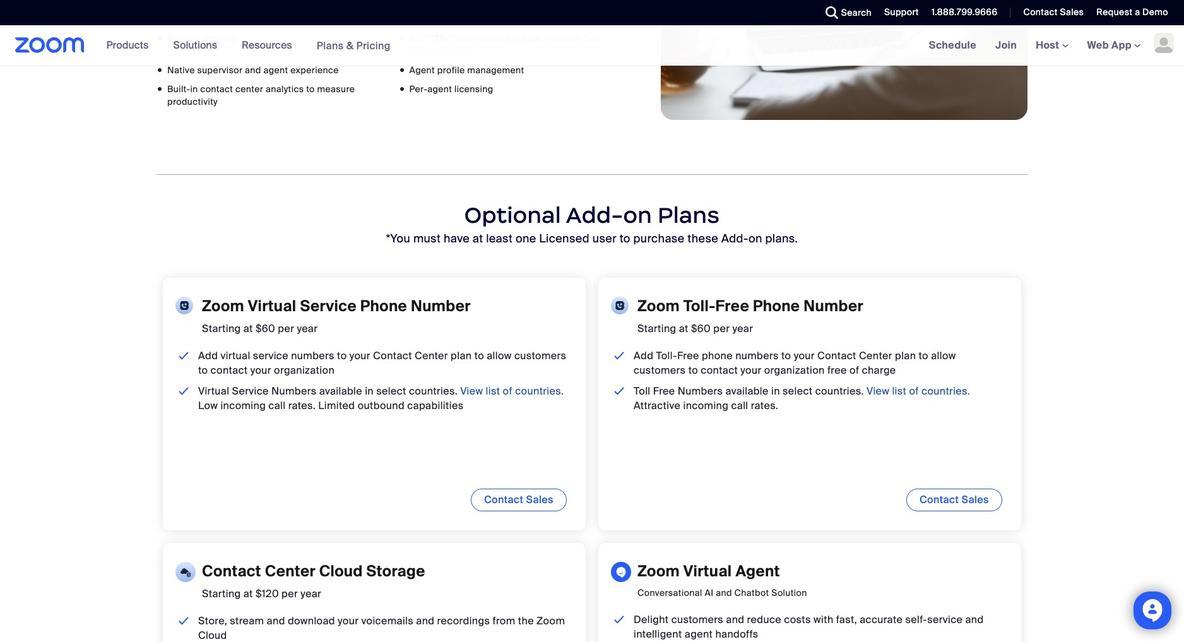 Task type: vqa. For each thing, say whether or not it's contained in the screenshot.
the left Center
yes



Task type: locate. For each thing, give the bounding box(es) containing it.
available inside the toll free numbers available in select countries. view list of countries. attractive incoming call rates.
[[726, 384, 769, 398]]

& left pricing
[[346, 39, 354, 52]]

0 horizontal spatial allow
[[487, 349, 512, 362]]

free up phone
[[716, 296, 750, 316]]

allow
[[487, 349, 512, 362], [931, 349, 956, 362]]

0 horizontal spatial on
[[624, 201, 652, 229]]

1 allow from the left
[[487, 349, 512, 362]]

0 horizontal spatial available
[[319, 384, 362, 398]]

toll- for zoom
[[684, 296, 716, 316]]

phone inside zoom virtual service phone number starting at $60 per year
[[360, 296, 407, 316]]

toll
[[634, 384, 651, 398]]

in up productivity
[[190, 83, 198, 95]]

per inside zoom toll-free phone number starting at $60 per year
[[714, 322, 730, 335]]

list for zoom virtual service phone number
[[486, 384, 500, 398]]

at
[[473, 231, 483, 246], [244, 322, 253, 335], [679, 322, 689, 335], [244, 587, 253, 600]]

0 vertical spatial service
[[253, 349, 289, 362]]

toll- up phone
[[684, 296, 716, 316]]

plan up charge at right
[[895, 349, 916, 362]]

and up the "handoffs"
[[726, 613, 745, 626]]

in up outbound
[[365, 384, 374, 398]]

in for zoom toll-free phone number
[[772, 384, 780, 398]]

1 horizontal spatial plan
[[895, 349, 916, 362]]

2 vertical spatial free
[[653, 384, 675, 398]]

2 available from the left
[[726, 384, 769, 398]]

0 vertical spatial plans
[[317, 39, 344, 52]]

starting for zoom virtual service phone number
[[202, 322, 241, 335]]

host button
[[1036, 39, 1069, 52]]

agent
[[264, 64, 288, 76], [428, 83, 452, 95], [685, 628, 713, 641]]

rates. inside virtual service numbers available in select countries. view list of countries. low incoming call rates. limited outbound capabilities
[[288, 399, 316, 412]]

and down $120
[[267, 614, 285, 628]]

0 horizontal spatial agent
[[264, 64, 288, 76]]

0 horizontal spatial toll-
[[656, 349, 677, 362]]

number inside zoom virtual service phone number starting at $60 per year
[[411, 296, 471, 316]]

0 vertical spatial &
[[260, 14, 267, 25]]

licensing
[[455, 83, 493, 95]]

zoom
[[202, 296, 244, 316], [638, 296, 680, 316], [638, 561, 680, 581], [537, 614, 565, 628]]

1 horizontal spatial of
[[850, 364, 860, 377]]

voice
[[235, 14, 258, 25]]

2 horizontal spatial free
[[716, 296, 750, 316]]

add- up user
[[566, 201, 624, 229]]

contact inside add toll-free phone numbers to your contact center plan to allow customers to contact your organization free of charge
[[818, 349, 857, 362]]

management
[[467, 64, 524, 76]]

1 horizontal spatial on
[[749, 231, 763, 246]]

incoming inside virtual service numbers available in select countries. view list of countries. low incoming call rates. limited outbound capabilities
[[221, 399, 266, 412]]

products
[[106, 39, 149, 52]]

2 allow from the left
[[931, 349, 956, 362]]

1 horizontal spatial numbers
[[736, 349, 779, 362]]

add inside add virtual service numbers to your contact center plan to allow customers to contact your organization
[[198, 349, 218, 362]]

rates. inside the toll free numbers available in select countries. view list of countries. attractive incoming call rates.
[[751, 399, 779, 412]]

in inside the toll free numbers available in select countries. view list of countries. attractive incoming call rates.
[[772, 384, 780, 398]]

2 horizontal spatial virtual
[[684, 561, 732, 581]]

banner
[[0, 25, 1185, 66]]

1 horizontal spatial in
[[365, 384, 374, 398]]

view up capabilities
[[460, 384, 483, 398]]

2 horizontal spatial rates.
[[751, 399, 779, 412]]

list for zoom toll-free phone number
[[892, 384, 907, 398]]

year for service
[[297, 322, 318, 335]]

center up $120
[[265, 561, 316, 581]]

of inside the toll free numbers available in select countries. view list of countries. attractive incoming call rates.
[[909, 384, 919, 398]]

of for zoom toll-free phone number
[[909, 384, 919, 398]]

toll- inside add toll-free phone numbers to your contact center plan to allow customers to contact your organization free of charge
[[656, 349, 677, 362]]

2 add from the left
[[634, 349, 654, 362]]

virtual for zoom virtual service phone number
[[248, 296, 296, 316]]

0 horizontal spatial free
[[653, 384, 675, 398]]

and inside zoom virtual agent conversational ai and chatbot solution
[[716, 587, 732, 598]]

available for service
[[319, 384, 362, 398]]

1 horizontal spatial list
[[892, 384, 907, 398]]

1 horizontal spatial view
[[867, 384, 890, 398]]

in inside virtual service numbers available in select countries. view list of countries. low incoming call rates. limited outbound capabilities
[[365, 384, 374, 398]]

add left the virtual
[[198, 349, 218, 362]]

2 list from the left
[[892, 384, 907, 398]]

1 horizontal spatial plans
[[658, 201, 720, 229]]

2 vertical spatial agent
[[685, 628, 713, 641]]

delight
[[634, 613, 669, 626]]

per
[[278, 322, 294, 335], [714, 322, 730, 335], [282, 587, 298, 600]]

organization
[[274, 364, 335, 377], [764, 364, 825, 377]]

2 numbers from the left
[[736, 349, 779, 362]]

0 horizontal spatial number
[[411, 296, 471, 316]]

1 number from the left
[[411, 296, 471, 316]]

virtual up the virtual
[[248, 296, 296, 316]]

contact down supervisor
[[200, 83, 233, 95]]

0 horizontal spatial of
[[503, 384, 513, 398]]

product information navigation
[[97, 25, 400, 66]]

toll-
[[684, 296, 716, 316], [656, 349, 677, 362]]

contact down phone
[[701, 364, 738, 377]]

number
[[411, 296, 471, 316], [804, 296, 864, 316]]

available up limited
[[319, 384, 362, 398]]

1 horizontal spatial free
[[677, 349, 699, 362]]

available for free
[[726, 384, 769, 398]]

ok image left delight
[[612, 612, 627, 627]]

1 horizontal spatial center
[[415, 349, 448, 362]]

0 horizontal spatial &
[[260, 14, 267, 25]]

0 horizontal spatial phone
[[360, 296, 407, 316]]

0 horizontal spatial center
[[265, 561, 316, 581]]

available inside virtual service numbers available in select countries. view list of countries. low incoming call rates. limited outbound capabilities
[[319, 384, 362, 398]]

2 horizontal spatial in
[[772, 384, 780, 398]]

plans down the conferencing
[[317, 39, 344, 52]]

0 horizontal spatial incoming
[[221, 399, 266, 412]]

on up purchase
[[624, 201, 652, 229]]

1 horizontal spatial service
[[928, 613, 963, 626]]

request a demo link
[[1088, 0, 1185, 25], [1097, 6, 1169, 18]]

ok image left the virtual
[[176, 348, 192, 363]]

view down charge at right
[[867, 384, 890, 398]]

1 vertical spatial agent
[[736, 561, 780, 581]]

phone up add virtual service numbers to your contact center plan to allow customers to contact your organization
[[360, 296, 407, 316]]

1 horizontal spatial phone
[[753, 296, 800, 316]]

1 available from the left
[[319, 384, 362, 398]]

numbers down zoom virtual service phone number starting at $60 per year
[[291, 349, 335, 362]]

web app
[[1088, 39, 1132, 52]]

to
[[306, 83, 315, 95], [620, 231, 631, 246], [337, 349, 347, 362], [475, 349, 484, 362], [782, 349, 791, 362], [919, 349, 929, 362], [198, 364, 208, 377], [689, 364, 698, 377]]

1 vertical spatial virtual
[[198, 384, 229, 398]]

solution
[[772, 587, 807, 598]]

webchat,
[[167, 14, 208, 25]]

per inside zoom virtual service phone number starting at $60 per year
[[278, 322, 294, 335]]

1 horizontal spatial allow
[[931, 349, 956, 362]]

metered
[[409, 45, 446, 57]]

contact inside add virtual service numbers to your contact center plan to allow customers to contact your organization
[[211, 364, 248, 377]]

plan up capabilities
[[451, 349, 472, 362]]

1 vertical spatial agent
[[428, 83, 452, 95]]

$60 inside zoom virtual service phone number starting at $60 per year
[[256, 322, 275, 335]]

attractive
[[634, 399, 681, 412]]

0 horizontal spatial add
[[198, 349, 218, 362]]

call inside the toll free numbers available in select countries. view list of countries. attractive incoming call rates.
[[731, 399, 749, 412]]

of inside virtual service numbers available in select countries. view list of countries. low incoming call rates. limited outbound capabilities
[[503, 384, 513, 398]]

at inside zoom virtual service phone number starting at $60 per year
[[244, 322, 253, 335]]

of
[[850, 364, 860, 377], [503, 384, 513, 398], [909, 384, 919, 398]]

$60 for toll-
[[691, 322, 711, 335]]

contact down the virtual
[[211, 364, 248, 377]]

select down add toll-free phone numbers to your contact center plan to allow customers to contact your organization free of charge
[[783, 384, 813, 398]]

ok image for virtual service numbers available in select countries.
[[176, 384, 192, 398]]

numbers inside add toll-free phone numbers to your contact center plan to allow customers to contact your organization free of charge
[[736, 349, 779, 362]]

charge
[[862, 364, 896, 377]]

1 view list of countries. link from the left
[[460, 384, 564, 398]]

1 horizontal spatial cloud
[[319, 561, 363, 581]]

1 horizontal spatial incoming
[[683, 399, 729, 412]]

agent down profile
[[428, 83, 452, 95]]

toll- left phone
[[656, 349, 677, 362]]

& right voice
[[260, 14, 267, 25]]

and right self-
[[966, 613, 984, 626]]

0 horizontal spatial organization
[[274, 364, 335, 377]]

1 phone from the left
[[360, 296, 407, 316]]

1 horizontal spatial sales
[[962, 493, 989, 506]]

1 select from the left
[[376, 384, 406, 398]]

year inside contact center cloud storage starting at $120 per year
[[301, 587, 321, 600]]

1 vertical spatial on
[[749, 231, 763, 246]]

ok image
[[612, 348, 627, 363], [176, 384, 192, 398], [176, 614, 192, 628]]

1 horizontal spatial organization
[[764, 364, 825, 377]]

1 vertical spatial customers
[[634, 364, 686, 377]]

plans & pricing link
[[317, 39, 391, 52], [317, 39, 391, 52]]

1 vertical spatial ok image
[[176, 384, 192, 398]]

at inside zoom toll-free phone number starting at $60 per year
[[679, 322, 689, 335]]

starting
[[202, 322, 241, 335], [638, 322, 677, 335], [202, 587, 241, 600]]

0 horizontal spatial numbers
[[272, 384, 317, 398]]

resources button
[[242, 25, 298, 66]]

recordings
[[437, 614, 490, 628]]

virtual up low
[[198, 384, 229, 398]]

incoming inside the toll free numbers available in select countries. view list of countries. attractive incoming call rates.
[[683, 399, 729, 412]]

purchase
[[634, 231, 685, 246]]

0 vertical spatial free
[[716, 296, 750, 316]]

2 horizontal spatial sales
[[1060, 6, 1084, 18]]

1 vertical spatial free
[[677, 349, 699, 362]]

organization inside add virtual service numbers to your contact center plan to allow customers to contact your organization
[[274, 364, 335, 377]]

starting inside zoom toll-free phone number starting at $60 per year
[[638, 322, 677, 335]]

call down phone
[[731, 399, 749, 412]]

of for zoom virtual service phone number
[[503, 384, 513, 398]]

0 horizontal spatial contact sales
[[484, 493, 554, 506]]

$60 for virtual
[[256, 322, 275, 335]]

2 horizontal spatial center
[[859, 349, 893, 362]]

per-agent licensing
[[409, 83, 493, 95]]

1 call from the left
[[269, 399, 286, 412]]

your inside store, stream and download your voicemails and recordings from the zoom cloud
[[338, 614, 359, 628]]

phone
[[360, 296, 407, 316], [753, 296, 800, 316]]

organization up the toll free numbers available in select countries. view list of countries. attractive incoming call rates.
[[764, 364, 825, 377]]

per inside contact center cloud storage starting at $120 per year
[[282, 587, 298, 600]]

1 plan from the left
[[451, 349, 472, 362]]

number inside zoom toll-free phone number starting at $60 per year
[[804, 296, 864, 316]]

all
[[409, 33, 420, 44]]

licensed
[[539, 231, 590, 246]]

0 vertical spatial on
[[624, 201, 652, 229]]

1 horizontal spatial available
[[726, 384, 769, 398]]

free
[[716, 296, 750, 316], [677, 349, 699, 362], [653, 384, 675, 398]]

allow inside add virtual service numbers to your contact center plan to allow customers to contact your organization
[[487, 349, 512, 362]]

1 numbers from the left
[[272, 384, 317, 398]]

self-
[[906, 613, 928, 626]]

1 add from the left
[[198, 349, 218, 362]]

call
[[269, 399, 286, 412], [731, 399, 749, 412]]

routing profiles
[[167, 33, 236, 44]]

organization up limited
[[274, 364, 335, 377]]

0 horizontal spatial in
[[190, 83, 198, 95]]

numbers for toll-
[[678, 384, 723, 398]]

2 vertical spatial virtual
[[684, 561, 732, 581]]

2 view from the left
[[867, 384, 890, 398]]

incoming right attractive
[[683, 399, 729, 412]]

2 view list of countries. link from the left
[[867, 384, 971, 398]]

agent inside zoom virtual agent conversational ai and chatbot solution
[[736, 561, 780, 581]]

add
[[198, 349, 218, 362], [634, 349, 654, 362]]

customers inside delight customers and reduce costs with fast, accurate self-service and intelligent agent handoffs
[[672, 613, 724, 626]]

1 vertical spatial &
[[346, 39, 354, 52]]

2 call from the left
[[731, 399, 749, 412]]

analytics
[[266, 83, 304, 95]]

2 horizontal spatial agent
[[685, 628, 713, 641]]

call inside virtual service numbers available in select countries. view list of countries. low incoming call rates. limited outbound capabilities
[[269, 399, 286, 412]]

2 number from the left
[[804, 296, 864, 316]]

0 horizontal spatial plan
[[451, 349, 472, 362]]

solutions button
[[173, 25, 223, 66]]

2 plan from the left
[[895, 349, 916, 362]]

zoom inside zoom toll-free phone number starting at $60 per year
[[638, 296, 680, 316]]

0 horizontal spatial $60
[[256, 322, 275, 335]]

allow inside add toll-free phone numbers to your contact center plan to allow customers to contact your organization free of charge
[[931, 349, 956, 362]]

contact center cloud storage starting at $120 per year
[[202, 561, 425, 600]]

rates. left limited
[[288, 399, 316, 412]]

request
[[1097, 6, 1133, 18]]

native supervisor and agent experience
[[167, 64, 339, 76]]

phone inside zoom toll-free phone number starting at $60 per year
[[753, 296, 800, 316]]

list inside the toll free numbers available in select countries. view list of countries. attractive incoming call rates.
[[892, 384, 907, 398]]

&
[[260, 14, 267, 25], [346, 39, 354, 52]]

center up capabilities
[[415, 349, 448, 362]]

1 horizontal spatial numbers
[[678, 384, 723, 398]]

customers inside add toll-free phone numbers to your contact center plan to allow customers to contact your organization free of charge
[[634, 364, 686, 377]]

0 horizontal spatial numbers
[[291, 349, 335, 362]]

0 vertical spatial customers
[[515, 349, 567, 362]]

agent up the analytics
[[264, 64, 288, 76]]

0 vertical spatial service
[[300, 296, 357, 316]]

schedule
[[929, 39, 977, 52]]

0 vertical spatial agent
[[409, 64, 435, 76]]

0 horizontal spatial sales
[[526, 493, 554, 506]]

view inside virtual service numbers available in select countries. view list of countries. low incoming call rates. limited outbound capabilities
[[460, 384, 483, 398]]

service
[[253, 349, 289, 362], [928, 613, 963, 626]]

incoming for virtual
[[221, 399, 266, 412]]

view for zoom virtual service phone number
[[460, 384, 483, 398]]

1 numbers from the left
[[291, 349, 335, 362]]

app
[[1112, 39, 1132, 52]]

call for free
[[731, 399, 749, 412]]

toll- inside zoom toll-free phone number starting at $60 per year
[[684, 296, 716, 316]]

2 horizontal spatial of
[[909, 384, 919, 398]]

plans up these
[[658, 201, 720, 229]]

1 countries. from the left
[[409, 384, 458, 398]]

center inside contact center cloud storage starting at $120 per year
[[265, 561, 316, 581]]

center
[[415, 349, 448, 362], [859, 349, 893, 362], [265, 561, 316, 581]]

zoom inside zoom virtual service phone number starting at $60 per year
[[202, 296, 244, 316]]

available down phone
[[726, 384, 769, 398]]

free inside add toll-free phone numbers to your contact center plan to allow customers to contact your organization free of charge
[[677, 349, 699, 362]]

virtual up ai
[[684, 561, 732, 581]]

0 horizontal spatial select
[[376, 384, 406, 398]]

2 organization from the left
[[764, 364, 825, 377]]

1.888.799.9666 button
[[922, 0, 1001, 25], [932, 6, 998, 18]]

service inside delight customers and reduce costs with fast, accurate self-service and intelligent agent handoffs
[[928, 613, 963, 626]]

2 countries. from the left
[[515, 384, 564, 398]]

fast,
[[836, 613, 857, 626]]

2 incoming from the left
[[683, 399, 729, 412]]

1 organization from the left
[[274, 364, 335, 377]]

1 horizontal spatial rates.
[[448, 45, 473, 57]]

2 $60 from the left
[[691, 322, 711, 335]]

host
[[1036, 39, 1062, 52]]

plan inside add virtual service numbers to your contact center plan to allow customers to contact your organization
[[451, 349, 472, 362]]

0 horizontal spatial list
[[486, 384, 500, 398]]

contact sales
[[1024, 6, 1084, 18], [484, 493, 554, 506], [920, 493, 989, 506]]

zoom for zoom virtual agent
[[638, 561, 680, 581]]

3 countries. from the left
[[816, 384, 864, 398]]

numbers inside virtual service numbers available in select countries. view list of countries. low incoming call rates. limited outbound capabilities
[[272, 384, 317, 398]]

2 numbers from the left
[[678, 384, 723, 398]]

numbers inside the toll free numbers available in select countries. view list of countries. attractive incoming call rates.
[[678, 384, 723, 398]]

pricing
[[356, 39, 391, 52]]

zoom inside zoom virtual agent conversational ai and chatbot solution
[[638, 561, 680, 581]]

phone
[[702, 349, 733, 362]]

cloud down store,
[[198, 629, 227, 642]]

rates.
[[448, 45, 473, 57], [288, 399, 316, 412], [751, 399, 779, 412]]

on left plans.
[[749, 231, 763, 246]]

year inside zoom toll-free phone number starting at $60 per year
[[733, 322, 753, 335]]

ok image left 'toll'
[[612, 384, 627, 398]]

select inside virtual service numbers available in select countries. view list of countries. low incoming call rates. limited outbound capabilities
[[376, 384, 406, 398]]

select for service
[[376, 384, 406, 398]]

metered.
[[543, 33, 582, 44]]

virtual inside zoom virtual agent conversational ai and chatbot solution
[[684, 561, 732, 581]]

1 horizontal spatial contact sales
[[920, 493, 989, 506]]

1 horizontal spatial add
[[634, 349, 654, 362]]

add- right these
[[722, 231, 749, 246]]

virtual
[[221, 349, 250, 362]]

0 vertical spatial virtual
[[248, 296, 296, 316]]

channels
[[354, 14, 393, 25]]

add inside add toll-free phone numbers to your contact center plan to allow customers to contact your organization free of charge
[[634, 349, 654, 362]]

rates. for zoom toll-free phone number
[[751, 399, 779, 412]]

free
[[828, 364, 847, 377]]

0 vertical spatial cloud
[[319, 561, 363, 581]]

1 vertical spatial ok image
[[612, 384, 627, 398]]

0 horizontal spatial plans
[[317, 39, 344, 52]]

numbers right phone
[[736, 349, 779, 362]]

0 horizontal spatial cloud
[[198, 629, 227, 642]]

view for zoom toll-free phone number
[[867, 384, 890, 398]]

contact inside add virtual service numbers to your contact center plan to allow customers to contact your organization
[[373, 349, 412, 362]]

year inside zoom virtual service phone number starting at $60 per year
[[297, 322, 318, 335]]

1 vertical spatial toll-
[[656, 349, 677, 362]]

join
[[996, 39, 1017, 52]]

0 horizontal spatial add-
[[566, 201, 624, 229]]

add virtual service numbers to your contact center plan to allow customers to contact your organization
[[198, 349, 567, 377]]

customers
[[515, 349, 567, 362], [634, 364, 686, 377], [672, 613, 724, 626]]

list inside virtual service numbers available in select countries. view list of countries. low incoming call rates. limited outbound capabilities
[[486, 384, 500, 398]]

and
[[245, 64, 261, 76], [716, 587, 732, 598], [726, 613, 745, 626], [966, 613, 984, 626], [267, 614, 285, 628], [416, 614, 435, 628]]

rates. down add toll-free phone numbers to your contact center plan to allow customers to contact your organization free of charge
[[751, 399, 779, 412]]

per for toll-
[[714, 322, 730, 335]]

available
[[319, 384, 362, 398], [726, 384, 769, 398]]

0 horizontal spatial call
[[269, 399, 286, 412]]

ok image for add toll-free phone numbers to your contact center plan to allow customers to contact your organization free of charge
[[612, 348, 627, 363]]

1 $60 from the left
[[256, 322, 275, 335]]

free up attractive
[[653, 384, 675, 398]]

0 vertical spatial toll-
[[684, 296, 716, 316]]

virtual inside zoom virtual service phone number starting at $60 per year
[[248, 296, 296, 316]]

rates. inside see metered rates.
[[448, 45, 473, 57]]

select for free
[[783, 384, 813, 398]]

0 horizontal spatial view
[[460, 384, 483, 398]]

and right ai
[[716, 587, 732, 598]]

ok image for toll free numbers available in select countries.
[[612, 384, 627, 398]]

1 horizontal spatial service
[[300, 296, 357, 316]]

4 countries. from the left
[[922, 384, 971, 398]]

& inside product information navigation
[[346, 39, 354, 52]]

0 horizontal spatial service
[[253, 349, 289, 362]]

1 horizontal spatial $60
[[691, 322, 711, 335]]

add for zoom virtual service phone number
[[198, 349, 218, 362]]

storage
[[367, 561, 425, 581]]

2 select from the left
[[783, 384, 813, 398]]

1 vertical spatial add-
[[722, 231, 749, 246]]

cloud
[[319, 561, 363, 581], [198, 629, 227, 642]]

web app button
[[1088, 39, 1141, 52]]

$60 inside zoom toll-free phone number starting at $60 per year
[[691, 322, 711, 335]]

view inside the toll free numbers available in select countries. view list of countries. attractive incoming call rates.
[[867, 384, 890, 398]]

numbers
[[272, 384, 317, 398], [678, 384, 723, 398]]

add up 'toll'
[[634, 349, 654, 362]]

1 horizontal spatial view list of countries. link
[[867, 384, 971, 398]]

number for zoom virtual service phone number
[[411, 296, 471, 316]]

free left phone
[[677, 349, 699, 362]]

ok image for store, stream and download your voicemails and recordings from the zoom cloud
[[176, 614, 192, 628]]

numbers inside add virtual service numbers to your contact center plan to allow customers to contact your organization
[[291, 349, 335, 362]]

1 horizontal spatial virtual
[[248, 296, 296, 316]]

phone up add toll-free phone numbers to your contact center plan to allow customers to contact your organization free of charge
[[753, 296, 800, 316]]

agent up per-
[[409, 64, 435, 76]]

select inside the toll free numbers available in select countries. view list of countries. attractive incoming call rates.
[[783, 384, 813, 398]]

cloud left storage
[[319, 561, 363, 581]]

incoming right low
[[221, 399, 266, 412]]

free inside zoom toll-free phone number starting at $60 per year
[[716, 296, 750, 316]]

video
[[409, 14, 434, 25]]

call left limited
[[269, 399, 286, 412]]

2 phone from the left
[[753, 296, 800, 316]]

0 vertical spatial ok image
[[176, 348, 192, 363]]

view list of countries. link for zoom virtual service phone number
[[460, 384, 564, 398]]

plans.
[[766, 231, 798, 246]]

conferencing
[[295, 14, 352, 25]]

in down add toll-free phone numbers to your contact center plan to allow customers to contact your organization free of charge
[[772, 384, 780, 398]]

1 incoming from the left
[[221, 399, 266, 412]]

ok image
[[176, 348, 192, 363], [612, 384, 627, 398], [612, 612, 627, 627]]

agent up chatbot
[[736, 561, 780, 581]]

0 horizontal spatial view list of countries. link
[[460, 384, 564, 398]]

list
[[486, 384, 500, 398], [892, 384, 907, 398]]

starting inside zoom virtual service phone number starting at $60 per year
[[202, 322, 241, 335]]

numbers
[[291, 349, 335, 362], [736, 349, 779, 362]]

center up charge at right
[[859, 349, 893, 362]]

rates. down pstn/voice
[[448, 45, 473, 57]]

countries.
[[409, 384, 458, 398], [515, 384, 564, 398], [816, 384, 864, 398], [922, 384, 971, 398]]

1 list from the left
[[486, 384, 500, 398]]

1 vertical spatial service
[[232, 384, 269, 398]]

select up outbound
[[376, 384, 406, 398]]

join link
[[986, 25, 1027, 66]]

1 vertical spatial plans
[[658, 201, 720, 229]]

limited
[[318, 399, 355, 412]]

0 vertical spatial ok image
[[612, 348, 627, 363]]

1 view from the left
[[460, 384, 483, 398]]

1 vertical spatial cloud
[[198, 629, 227, 642]]

2 vertical spatial ok image
[[176, 614, 192, 628]]

on
[[624, 201, 652, 229], [749, 231, 763, 246]]

profile picture image
[[1154, 33, 1174, 53]]

resources
[[242, 39, 292, 52]]

view list of countries. link
[[460, 384, 564, 398], [867, 384, 971, 398]]

$120
[[256, 587, 279, 600]]

2 vertical spatial customers
[[672, 613, 724, 626]]

0 horizontal spatial service
[[232, 384, 269, 398]]

1 horizontal spatial select
[[783, 384, 813, 398]]

agent left the "handoffs"
[[685, 628, 713, 641]]

center inside add toll-free phone numbers to your contact center plan to allow customers to contact your organization free of charge
[[859, 349, 893, 362]]



Task type: describe. For each thing, give the bounding box(es) containing it.
conversational
[[638, 587, 703, 598]]

minutes
[[476, 33, 511, 44]]

store, stream and download your voicemails and recordings from the zoom cloud
[[198, 614, 565, 642]]

plans inside product information navigation
[[317, 39, 344, 52]]

these
[[688, 231, 719, 246]]

user
[[593, 231, 617, 246]]

contact inside add toll-free phone numbers to your contact center plan to allow customers to contact your organization free of charge
[[701, 364, 738, 377]]

download
[[288, 614, 335, 628]]

productivity
[[167, 96, 218, 107]]

one
[[516, 231, 536, 246]]

2 horizontal spatial contact sales
[[1024, 6, 1084, 18]]

will
[[513, 33, 527, 44]]

free for phone
[[677, 349, 699, 362]]

must
[[413, 231, 441, 246]]

center inside add virtual service numbers to your contact center plan to allow customers to contact your organization
[[415, 349, 448, 362]]

starting for zoom toll-free phone number
[[638, 322, 677, 335]]

ok image for add virtual service numbers to your contact center plan to allow customers to contact your organization
[[176, 348, 192, 363]]

*you
[[386, 231, 411, 246]]

native
[[167, 64, 195, 76]]

zoom toll-free phone number starting at $60 per year
[[638, 296, 864, 335]]

supervisor
[[197, 64, 243, 76]]

organization inside add toll-free phone numbers to your contact center plan to allow customers to contact your organization free of charge
[[764, 364, 825, 377]]

have
[[444, 231, 470, 246]]

reduce
[[747, 613, 782, 626]]

number for zoom toll-free phone number
[[804, 296, 864, 316]]

request a demo
[[1097, 6, 1169, 18]]

to inside built-in contact center analytics to measure productivity
[[306, 83, 315, 95]]

measure
[[317, 83, 355, 95]]

intelligent
[[634, 628, 682, 641]]

ok image for delight customers and reduce costs with fast, accurate self-service and intelligent agent handoffs
[[612, 612, 627, 627]]

sales for zoom toll-free phone number
[[962, 493, 989, 506]]

search button
[[816, 0, 875, 25]]

routing
[[167, 33, 201, 44]]

see
[[584, 33, 601, 44]]

toll- for add
[[656, 349, 677, 362]]

contact sales for zoom virtual service phone number
[[484, 493, 554, 506]]

and up center
[[245, 64, 261, 76]]

products button
[[106, 25, 154, 66]]

service inside virtual service numbers available in select countries. view list of countries. low incoming call rates. limited outbound capabilities
[[232, 384, 269, 398]]

add toll-free phone numbers to your contact center plan to allow customers to contact your organization free of charge
[[634, 349, 956, 377]]

virtual inside virtual service numbers available in select countries. view list of countries. low incoming call rates. limited outbound capabilities
[[198, 384, 229, 398]]

costs
[[784, 613, 811, 626]]

add for zoom toll-free phone number
[[634, 349, 654, 362]]

waiting
[[436, 14, 467, 25]]

optional add-on plans *you must have at least one licensed user to purchase these add-on plans.
[[386, 201, 798, 246]]

customers inside add virtual service numbers to your contact center plan to allow customers to contact your organization
[[515, 349, 567, 362]]

optional
[[465, 201, 561, 229]]

virtual service numbers available in select countries. view list of countries. low incoming call rates. limited outbound capabilities
[[198, 384, 564, 412]]

see metered rates. link
[[409, 33, 601, 57]]

toll free numbers available in select countries. view list of countries. attractive incoming call rates.
[[634, 384, 971, 412]]

solutions
[[173, 39, 217, 52]]

video waiting rooms
[[409, 14, 497, 25]]

per-
[[409, 83, 428, 95]]

all pstn/voice minutes will be metered.
[[409, 33, 584, 44]]

contact inside contact center cloud storage starting at $120 per year
[[202, 561, 261, 581]]

profiles
[[203, 33, 236, 44]]

phone for free
[[753, 296, 800, 316]]

with
[[814, 613, 834, 626]]

zoom for zoom virtual service phone number
[[202, 296, 244, 316]]

free for phone
[[716, 296, 750, 316]]

agent profile management
[[409, 64, 524, 76]]

webchat, sms, voice & video conferencing channels
[[167, 14, 393, 25]]

handoffs
[[716, 628, 759, 641]]

0 horizontal spatial agent
[[409, 64, 435, 76]]

be
[[529, 33, 541, 44]]

zoom inside store, stream and download your voicemails and recordings from the zoom cloud
[[537, 614, 565, 628]]

a
[[1135, 6, 1141, 18]]

least
[[486, 231, 513, 246]]

sales for zoom virtual service phone number
[[526, 493, 554, 506]]

of inside add toll-free phone numbers to your contact center plan to allow customers to contact your organization free of charge
[[850, 364, 860, 377]]

phone for service
[[360, 296, 407, 316]]

stream
[[230, 614, 264, 628]]

numbers for virtual
[[272, 384, 317, 398]]

the
[[518, 614, 534, 628]]

in for zoom virtual service phone number
[[365, 384, 374, 398]]

zoom logo image
[[15, 37, 84, 53]]

cloud inside contact center cloud storage starting at $120 per year
[[319, 561, 363, 581]]

view list of countries. link for zoom toll-free phone number
[[867, 384, 971, 398]]

banner containing products
[[0, 25, 1185, 66]]

search
[[841, 7, 872, 18]]

delight customers and reduce costs with fast, accurate self-service and intelligent agent handoffs
[[634, 613, 984, 641]]

per for virtual
[[278, 322, 294, 335]]

rates. for zoom virtual service phone number
[[288, 399, 316, 412]]

plan inside add toll-free phone numbers to your contact center plan to allow customers to contact your organization free of charge
[[895, 349, 916, 362]]

at inside contact center cloud storage starting at $120 per year
[[244, 587, 253, 600]]

rooms
[[469, 14, 497, 25]]

service inside add virtual service numbers to your contact center plan to allow customers to contact your organization
[[253, 349, 289, 362]]

0 vertical spatial add-
[[566, 201, 624, 229]]

in inside built-in contact center analytics to measure productivity
[[190, 83, 198, 95]]

and right voicemails
[[416, 614, 435, 628]]

ai
[[705, 587, 714, 598]]

zoom virtual agent conversational ai and chatbot solution
[[638, 561, 807, 598]]

contact inside built-in contact center analytics to measure productivity
[[200, 83, 233, 95]]

cloud inside store, stream and download your voicemails and recordings from the zoom cloud
[[198, 629, 227, 642]]

video
[[269, 14, 292, 25]]

demo
[[1143, 6, 1169, 18]]

incoming for toll-
[[683, 399, 729, 412]]

1.888.799.9666
[[932, 6, 998, 18]]

call for service
[[269, 399, 286, 412]]

at inside optional add-on plans *you must have at least one licensed user to purchase these add-on plans.
[[473, 231, 483, 246]]

free inside the toll free numbers available in select countries. view list of countries. attractive incoming call rates.
[[653, 384, 675, 398]]

from
[[493, 614, 516, 628]]

agent inside delight customers and reduce costs with fast, accurate self-service and intelligent agent handoffs
[[685, 628, 713, 641]]

contact sales for zoom toll-free phone number
[[920, 493, 989, 506]]

web
[[1088, 39, 1109, 52]]

voicemails
[[361, 614, 414, 628]]

built-in contact center analytics to measure productivity
[[167, 83, 355, 107]]

zoom virtual service phone number starting at $60 per year
[[202, 296, 471, 335]]

zoom for zoom toll-free phone number
[[638, 296, 680, 316]]

plans inside optional add-on plans *you must have at least one licensed user to purchase these add-on plans.
[[658, 201, 720, 229]]

service inside zoom virtual service phone number starting at $60 per year
[[300, 296, 357, 316]]

starting inside contact center cloud storage starting at $120 per year
[[202, 587, 241, 600]]

meetings navigation
[[920, 25, 1185, 66]]

support
[[885, 6, 919, 18]]

built-
[[167, 83, 190, 95]]

center
[[235, 83, 263, 95]]

outbound
[[358, 399, 405, 412]]

year for free
[[733, 322, 753, 335]]

virtual for zoom virtual agent
[[684, 561, 732, 581]]

see metered rates.
[[409, 33, 601, 57]]

store,
[[198, 614, 227, 628]]

profile
[[437, 64, 465, 76]]

to inside optional add-on plans *you must have at least one licensed user to purchase these add-on plans.
[[620, 231, 631, 246]]



